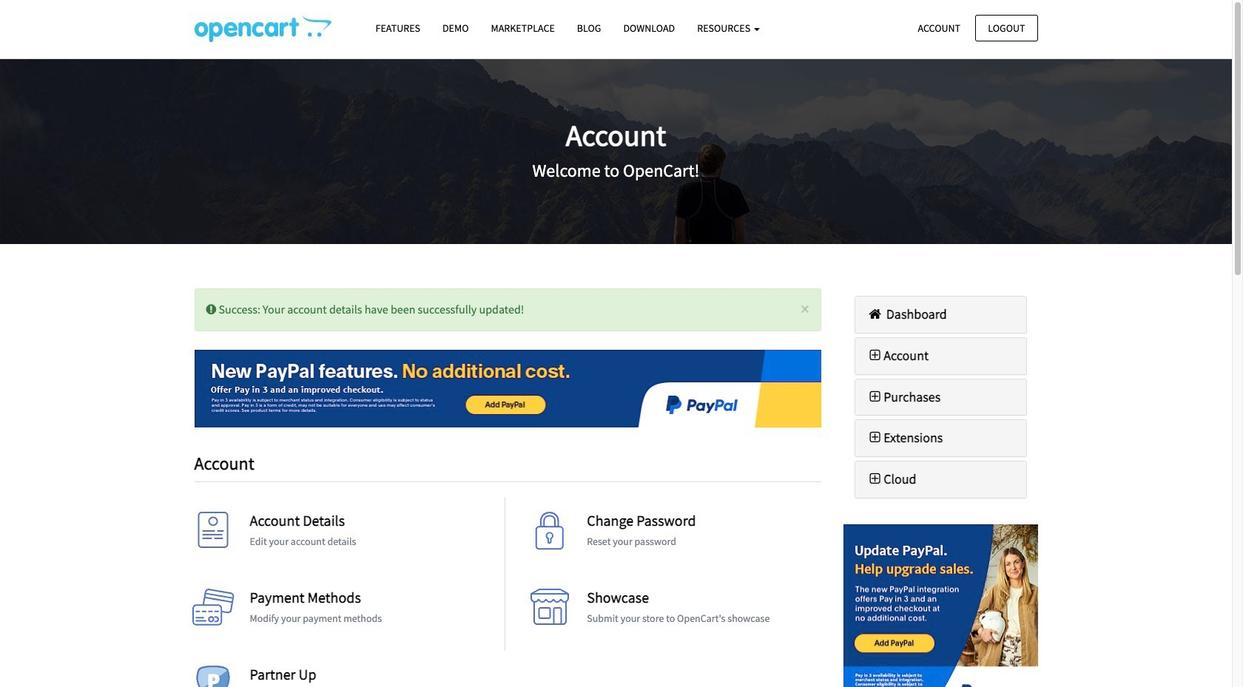 Task type: describe. For each thing, give the bounding box(es) containing it.
plus square o image
[[867, 349, 884, 363]]

2 plus square o image from the top
[[867, 432, 884, 445]]

1 plus square o image from the top
[[867, 391, 884, 404]]

showcase image
[[528, 589, 572, 634]]

payment methods image
[[191, 589, 235, 634]]

apply to become a partner image
[[191, 666, 235, 688]]



Task type: vqa. For each thing, say whether or not it's contained in the screenshot.
the topmost in
no



Task type: locate. For each thing, give the bounding box(es) containing it.
0 horizontal spatial paypal image
[[194, 350, 822, 428]]

exclamation circle image
[[206, 304, 216, 315]]

0 vertical spatial paypal image
[[194, 350, 822, 428]]

1 vertical spatial plus square o image
[[867, 432, 884, 445]]

home image
[[867, 308, 884, 321]]

1 vertical spatial paypal image
[[844, 525, 1038, 688]]

account image
[[191, 513, 235, 557]]

paypal image
[[194, 350, 822, 428], [844, 525, 1038, 688]]

3 plus square o image from the top
[[867, 473, 884, 487]]

change password image
[[528, 513, 572, 557]]

0 vertical spatial plus square o image
[[867, 391, 884, 404]]

opencart - your account image
[[194, 16, 331, 42]]

2 vertical spatial plus square o image
[[867, 473, 884, 487]]

plus square o image
[[867, 391, 884, 404], [867, 432, 884, 445], [867, 473, 884, 487]]

1 horizontal spatial paypal image
[[844, 525, 1038, 688]]



